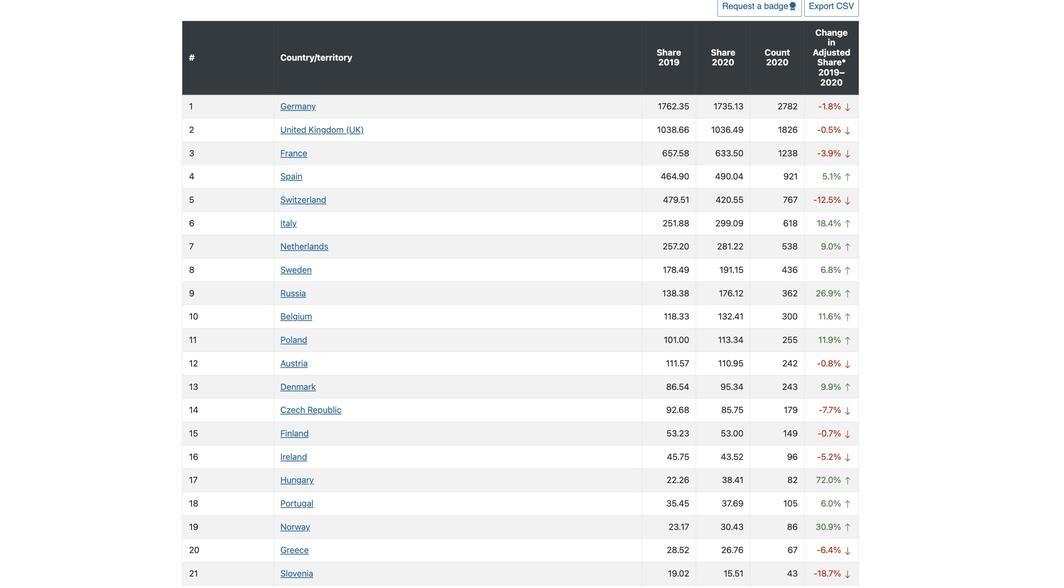 Task type: locate. For each thing, give the bounding box(es) containing it.
2020 inside the change in adjusted share* 2019– 2020
[[821, 77, 843, 87]]

arrow up image
[[844, 220, 852, 229], [844, 243, 852, 252], [844, 267, 852, 275], [844, 314, 852, 322], [844, 337, 852, 346], [844, 477, 852, 486], [844, 501, 852, 509]]

6 arrow up image from the top
[[844, 477, 852, 486]]

czech republic
[[280, 405, 342, 416]]

- up -5.2%
[[818, 429, 822, 439]]

2020 up 1735.13
[[712, 57, 735, 67]]

arrow up image for 72.0%
[[844, 477, 852, 486]]

- for 18.7%
[[814, 569, 818, 579]]

arrow up image for 6.0%
[[844, 501, 852, 509]]

299.09
[[716, 218, 744, 228]]

united kingdom (uk)
[[280, 125, 364, 135]]

111.57
[[666, 359, 690, 369]]

767
[[783, 195, 798, 205]]

arrow up image for 26.9%
[[844, 290, 852, 299]]

kingdom
[[309, 125, 344, 135]]

austria
[[280, 359, 308, 369]]

greece
[[280, 546, 309, 556]]

1 arrow up image from the top
[[844, 220, 852, 229]]

15.51
[[724, 569, 744, 579]]

3 arrow down image from the top
[[844, 197, 852, 205]]

35.45
[[667, 499, 690, 509]]

- up -3.9%
[[817, 125, 821, 135]]

- right 43
[[814, 569, 818, 579]]

2020 for count 2020
[[766, 57, 789, 67]]

- down -0.5%
[[817, 148, 821, 158]]

arrow down image right 6.4%
[[844, 547, 852, 556]]

118.33
[[664, 312, 690, 322]]

arrow up image right 5.1%
[[844, 173, 852, 182]]

arrow up image for 6.8%
[[844, 267, 852, 275]]

538
[[782, 242, 798, 252]]

arrow down image for 6.4%
[[844, 547, 852, 556]]

5 arrow down image from the top
[[844, 547, 852, 556]]

- for 3.9%
[[817, 148, 821, 158]]

arrow down image for 0.7%
[[844, 430, 852, 439]]

arrow up image right 30.9%
[[844, 524, 852, 533]]

- up -18.7%
[[817, 546, 821, 556]]

request a badge link
[[718, 0, 802, 17]]

20
[[189, 546, 199, 556]]

france
[[280, 148, 307, 158]]

464.90
[[661, 172, 690, 182]]

11.6%
[[819, 312, 841, 322]]

change
[[816, 27, 848, 37]]

9
[[189, 288, 194, 299]]

19
[[189, 522, 198, 532]]

arrow up image right 9.0%
[[844, 243, 852, 252]]

191.15
[[720, 265, 744, 275]]

arrow down image for 5.2%
[[844, 454, 852, 463]]

-0.5%
[[817, 125, 841, 135]]

1 arrow up image from the top
[[844, 173, 852, 182]]

arrow down image right 12.5%
[[844, 197, 852, 205]]

13
[[189, 382, 198, 392]]

1 arrow down image from the top
[[844, 150, 852, 158]]

arrow down image right 5.2%
[[844, 454, 852, 463]]

3 arrow up image from the top
[[844, 384, 852, 392]]

arrow down image right "0.5%"
[[844, 126, 852, 135]]

arrow up image right the 6.8%
[[844, 267, 852, 275]]

2 arrow down image from the top
[[844, 360, 852, 369]]

95.34
[[721, 382, 744, 392]]

0 horizontal spatial 2020
[[712, 57, 735, 67]]

300
[[782, 312, 798, 322]]

-0.7%
[[818, 429, 841, 439]]

arrow down image right "7.7%" in the bottom of the page
[[844, 407, 852, 416]]

poland
[[280, 335, 307, 345]]

16
[[189, 452, 198, 462]]

43
[[787, 569, 798, 579]]

176.12
[[719, 288, 744, 299]]

4 arrow down image from the top
[[844, 430, 852, 439]]

- up 72.0% at bottom
[[817, 452, 821, 462]]

belgium
[[280, 312, 312, 322]]

242
[[783, 359, 798, 369]]

921
[[784, 172, 798, 182]]

- up -0.5%
[[818, 101, 822, 111]]

norway
[[280, 522, 310, 532]]

- for 0.8%
[[817, 359, 821, 369]]

arrow down image for 18.7%
[[844, 571, 852, 579]]

russia link
[[280, 288, 306, 299]]

czech republic link
[[280, 405, 342, 416]]

arrow up image right 26.9%
[[844, 290, 852, 299]]

change in adjusted share* 2019– 2020
[[813, 27, 851, 87]]

7 arrow up image from the top
[[844, 501, 852, 509]]

slovenia link
[[280, 569, 313, 579]]

2 share from the left
[[711, 47, 736, 57]]

3 arrow up image from the top
[[844, 267, 852, 275]]

3
[[189, 148, 194, 158]]

arrow down image right 0.7%
[[844, 430, 852, 439]]

2 arrow up image from the top
[[844, 290, 852, 299]]

1 horizontal spatial 2020
[[766, 57, 789, 67]]

2020 down share*
[[821, 77, 843, 87]]

1826
[[778, 125, 798, 135]]

30.9%
[[816, 522, 841, 532]]

1 arrow down image from the top
[[844, 103, 852, 112]]

6
[[189, 218, 194, 228]]

arrow up image
[[844, 173, 852, 182], [844, 290, 852, 299], [844, 384, 852, 392], [844, 524, 852, 533]]

105
[[784, 499, 798, 509]]

arrow up image for 9.9%
[[844, 384, 852, 392]]

85.75
[[721, 405, 744, 416]]

178.49
[[663, 265, 690, 275]]

4 arrow up image from the top
[[844, 524, 852, 533]]

243
[[782, 382, 798, 392]]

export csv
[[809, 1, 854, 11]]

united kingdom (uk) link
[[280, 125, 364, 135]]

arrow up image for 11.6%
[[844, 314, 852, 322]]

- up -0.7%
[[819, 405, 823, 416]]

export csv link
[[804, 0, 859, 17]]

share*
[[818, 57, 846, 67]]

2020 up 2782
[[766, 57, 789, 67]]

arrow down image for 12.5%
[[844, 197, 852, 205]]

618
[[783, 218, 798, 228]]

149
[[783, 429, 798, 439]]

53.23
[[667, 429, 690, 439]]

- for 0.7%
[[818, 429, 822, 439]]

arrow down image for 0.5%
[[844, 126, 852, 135]]

2 arrow down image from the top
[[844, 126, 852, 135]]

arrow up image right 11.6%
[[844, 314, 852, 322]]

420.55
[[716, 195, 744, 205]]

finland
[[280, 429, 309, 439]]

86.54
[[666, 382, 690, 392]]

arrow down image right 0.8%
[[844, 360, 852, 369]]

arrow down image right '1.8%'
[[844, 103, 852, 112]]

share down request
[[711, 47, 736, 57]]

113.34
[[718, 335, 744, 345]]

8
[[189, 265, 194, 275]]

4 arrow down image from the top
[[844, 454, 852, 463]]

92.68
[[666, 405, 690, 416]]

21
[[189, 569, 198, 579]]

3 arrow down image from the top
[[844, 407, 852, 416]]

2020 inside count 2020
[[766, 57, 789, 67]]

1 share from the left
[[657, 47, 681, 57]]

- for 7.7%
[[819, 405, 823, 416]]

arrow up image right 6.0%
[[844, 501, 852, 509]]

1 horizontal spatial share
[[711, 47, 736, 57]]

5 arrow down image from the top
[[844, 571, 852, 579]]

-1.8%
[[818, 101, 841, 111]]

101.00
[[664, 335, 690, 345]]

2 arrow up image from the top
[[844, 243, 852, 252]]

5 arrow up image from the top
[[844, 337, 852, 346]]

- right 767
[[813, 195, 817, 205]]

0 horizontal spatial share
[[657, 47, 681, 57]]

2 horizontal spatial 2020
[[821, 77, 843, 87]]

- down 11.9%
[[817, 359, 821, 369]]

5.2%
[[821, 452, 841, 462]]

6.8%
[[821, 265, 841, 275]]

norway link
[[280, 522, 310, 532]]

adjusted
[[813, 47, 851, 57]]

- for 1.8%
[[818, 101, 822, 111]]

-12.5%
[[813, 195, 841, 205]]

arrow down image right "18.7%"
[[844, 571, 852, 579]]

arrow down image
[[844, 150, 852, 158], [844, 360, 852, 369], [844, 407, 852, 416], [844, 430, 852, 439], [844, 547, 852, 556]]

sweden link
[[280, 265, 312, 275]]

arrow up image right 72.0% at bottom
[[844, 477, 852, 486]]

denmark
[[280, 382, 316, 392]]

arrow up image right 9.9% on the bottom of page
[[844, 384, 852, 392]]

4 arrow up image from the top
[[844, 314, 852, 322]]

arrow up image right 11.9%
[[844, 337, 852, 346]]

1036.49
[[711, 125, 744, 135]]

1735.13
[[714, 101, 744, 111]]

1038.66
[[657, 125, 690, 135]]

hungary link
[[280, 476, 314, 486]]

arrow up image for 5.1%
[[844, 173, 852, 182]]

arrow up image right 18.4%
[[844, 220, 852, 229]]

18.4%
[[817, 218, 841, 228]]

hungary
[[280, 476, 314, 486]]

arrow down image
[[844, 103, 852, 112], [844, 126, 852, 135], [844, 197, 852, 205], [844, 454, 852, 463], [844, 571, 852, 579]]

82
[[788, 476, 798, 486]]

2020 inside share 2020
[[712, 57, 735, 67]]

arrow down image right 3.9% on the top right of page
[[844, 150, 852, 158]]

request
[[722, 1, 755, 11]]

2019–
[[819, 67, 845, 77]]

share up 1762.35
[[657, 47, 681, 57]]



Task type: describe. For each thing, give the bounding box(es) containing it.
2020 for share 2020
[[712, 57, 735, 67]]

37.69
[[722, 499, 744, 509]]

1
[[189, 101, 193, 111]]

10
[[189, 312, 198, 322]]

30.43
[[721, 522, 744, 532]]

6.4%
[[821, 546, 841, 556]]

7.7%
[[823, 405, 841, 416]]

1762.35
[[658, 101, 690, 111]]

belgium link
[[280, 312, 312, 322]]

portugal
[[280, 499, 314, 509]]

110.95
[[718, 359, 744, 369]]

362
[[782, 288, 798, 299]]

#
[[189, 52, 195, 62]]

arrow up image for 11.9%
[[844, 337, 852, 346]]

26.76
[[722, 546, 744, 556]]

5.1%
[[823, 172, 841, 182]]

45.75
[[667, 452, 690, 462]]

6.0%
[[821, 499, 841, 509]]

a
[[757, 1, 762, 11]]

15
[[189, 429, 198, 439]]

132.41
[[718, 312, 744, 322]]

arrow up image for 18.4%
[[844, 220, 852, 229]]

-18.7%
[[814, 569, 841, 579]]

- for 6.4%
[[817, 546, 821, 556]]

4
[[189, 172, 195, 182]]

-0.8%
[[817, 359, 841, 369]]

7
[[189, 242, 194, 252]]

in
[[828, 37, 836, 47]]

arrow down image for 3.9%
[[844, 150, 852, 158]]

657.58
[[662, 148, 690, 158]]

9.0%
[[821, 242, 841, 252]]

arrow down image for 0.8%
[[844, 360, 852, 369]]

86
[[787, 522, 798, 532]]

26.9%
[[816, 288, 841, 299]]

award fill image
[[789, 2, 797, 11]]

633.50
[[716, 148, 744, 158]]

share for 2019
[[657, 47, 681, 57]]

spain
[[280, 172, 302, 182]]

republic
[[308, 405, 342, 416]]

18
[[189, 499, 198, 509]]

12.5%
[[817, 195, 841, 205]]

count
[[765, 47, 790, 57]]

12
[[189, 359, 198, 369]]

netherlands
[[280, 242, 328, 252]]

17
[[189, 476, 198, 486]]

5
[[189, 195, 194, 205]]

ireland link
[[280, 452, 307, 462]]

0.7%
[[822, 429, 841, 439]]

281.22
[[717, 242, 744, 252]]

austria link
[[280, 359, 308, 369]]

22.26
[[667, 476, 690, 486]]

sweden
[[280, 265, 312, 275]]

portugal link
[[280, 499, 314, 509]]

-5.2%
[[817, 452, 841, 462]]

arrow down image for 7.7%
[[844, 407, 852, 416]]

germany
[[280, 101, 316, 111]]

badge
[[764, 1, 789, 11]]

1.8%
[[822, 101, 841, 111]]

- for 5.2%
[[817, 452, 821, 462]]

257.20
[[663, 242, 690, 252]]

18.7%
[[818, 569, 841, 579]]

share for 2020
[[711, 47, 736, 57]]

share 2019
[[657, 47, 681, 67]]

netherlands link
[[280, 242, 328, 252]]

slovenia
[[280, 569, 313, 579]]

arrow down image for 1.8%
[[844, 103, 852, 112]]

11
[[189, 335, 197, 345]]

denmark link
[[280, 382, 316, 392]]

251.88
[[663, 218, 690, 228]]

- for 0.5%
[[817, 125, 821, 135]]

72.0%
[[816, 476, 841, 486]]

436
[[782, 265, 798, 275]]

csv
[[837, 1, 854, 11]]

count 2020
[[765, 47, 790, 67]]

- for 12.5%
[[813, 195, 817, 205]]

arrow up image for 9.0%
[[844, 243, 852, 252]]

ireland
[[280, 452, 307, 462]]

0.8%
[[821, 359, 841, 369]]

490.04
[[715, 172, 744, 182]]

spain link
[[280, 172, 302, 182]]

arrow up image for 30.9%
[[844, 524, 852, 533]]

-6.4%
[[817, 546, 841, 556]]

france link
[[280, 148, 307, 158]]



Task type: vqa. For each thing, say whether or not it's contained in the screenshot.
the 15 at bottom left
yes



